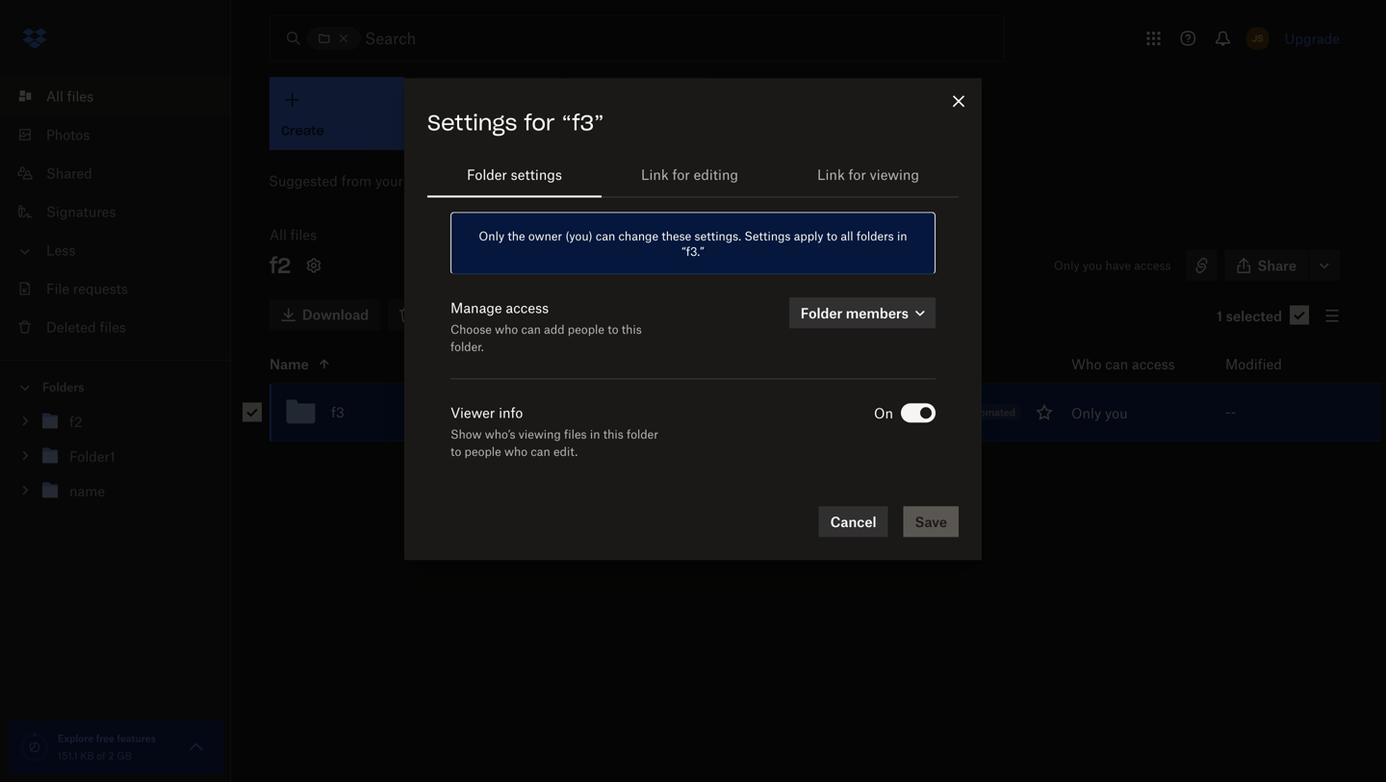 Task type: describe. For each thing, give the bounding box(es) containing it.
for for "f3"
[[524, 109, 555, 136]]

2 vertical spatial access
[[1132, 356, 1175, 373]]

selected
[[1226, 308, 1282, 324]]

link for viewing tab
[[778, 151, 959, 198]]

activity
[[407, 173, 453, 189]]

info
[[499, 405, 523, 421]]

upgrade link
[[1285, 30, 1340, 47]]

on
[[874, 405, 893, 421]]

settings for "f3"
[[427, 109, 604, 136]]

access inside "manage access choose who can add people to this folder."
[[506, 300, 549, 316]]

people inside "manage access choose who can add people to this folder."
[[568, 322, 605, 337]]

settings
[[511, 166, 562, 183]]

only you have access
[[1054, 258, 1171, 273]]

(you)
[[565, 229, 593, 243]]

folders
[[857, 229, 894, 243]]

deleted files
[[46, 319, 126, 336]]

deleted files link
[[15, 308, 231, 347]]

can inside viewer info show who's viewing files in this folder to people who can edit.
[[531, 445, 550, 459]]

photos
[[46, 127, 90, 143]]

only you button
[[1071, 403, 1128, 424]]

who's
[[485, 427, 516, 442]]

features
[[117, 733, 156, 745]]

all
[[841, 229, 854, 243]]

explore
[[58, 733, 94, 745]]

name f3, modified 11/20/2023 11:54 am, element
[[227, 384, 1381, 442]]

in inside viewer info show who's viewing files in this folder to people who can edit.
[[590, 427, 600, 442]]

link for link for viewing
[[817, 166, 845, 183]]

all inside 'list item'
[[46, 88, 63, 104]]

photos link
[[15, 116, 231, 154]]

create folder
[[582, 124, 667, 140]]

create
[[582, 124, 626, 140]]

all files inside 'list item'
[[46, 88, 94, 104]]

files down the file requests link
[[100, 319, 126, 336]]

change
[[619, 229, 659, 243]]

quota usage element
[[19, 733, 50, 763]]

2 - from the left
[[1231, 404, 1236, 421]]

to inside viewer info show who's viewing files in this folder to people who can edit.
[[451, 445, 461, 459]]

from
[[341, 173, 372, 189]]

folder members button
[[789, 298, 936, 329]]

only for only you have access
[[1054, 258, 1080, 273]]

file requests link
[[15, 270, 231, 308]]

shared link
[[15, 154, 231, 193]]

owner
[[528, 229, 562, 243]]

"f3"
[[562, 109, 604, 136]]

folder settings tab panel
[[427, 212, 959, 484]]

can inside "manage access choose who can add people to this folder."
[[521, 322, 541, 337]]

of
[[97, 750, 106, 762]]

cancel
[[831, 514, 877, 530]]

folder settings tab
[[427, 151, 602, 198]]

to inside only the owner (you) can change these settings. settings apply to all folders in "f3."
[[827, 229, 838, 243]]

only for only the owner (you) can change these settings. settings apply to all folders in "f3."
[[479, 229, 505, 243]]

link for editing
[[641, 166, 738, 183]]

can inside only the owner (you) can change these settings. settings apply to all folders in "f3."
[[596, 229, 615, 243]]

this inside "manage access choose who can add people to this folder."
[[622, 322, 642, 337]]

automated
[[963, 407, 1016, 419]]

signatures link
[[15, 193, 231, 231]]

gb
[[117, 750, 132, 762]]

151.1
[[58, 750, 78, 762]]

shared
[[46, 165, 92, 181]]

you for only you
[[1105, 405, 1128, 422]]

list containing all files
[[0, 65, 231, 360]]

1 vertical spatial all
[[270, 227, 287, 243]]

name button
[[270, 353, 1024, 376]]

modified
[[1226, 356, 1282, 373]]

1 selected
[[1217, 308, 1282, 324]]

who can access
[[1071, 356, 1175, 373]]

viewer
[[451, 405, 495, 421]]

share button
[[1225, 250, 1308, 281]]

less
[[46, 242, 75, 258]]

deleted
[[46, 319, 96, 336]]

viewer info show who's viewing files in this folder to people who can edit.
[[451, 405, 658, 459]]

link for editing tab
[[602, 151, 778, 198]]

folder members
[[801, 305, 909, 321]]

name
[[270, 356, 309, 373]]

folder settings
[[467, 166, 562, 183]]

settings for "f3" dialog
[[404, 78, 982, 704]]

you for only you have access
[[1083, 258, 1102, 273]]

1
[[1217, 308, 1223, 324]]

folder for folder members
[[801, 305, 843, 321]]

signatures
[[46, 204, 116, 220]]

0 horizontal spatial all files link
[[15, 77, 231, 116]]

f3 link
[[331, 401, 344, 424]]

manage
[[451, 300, 502, 316]]

editing
[[694, 166, 738, 183]]



Task type: locate. For each thing, give the bounding box(es) containing it.
folder inside button
[[629, 124, 667, 140]]

link for viewing
[[817, 166, 919, 183]]

people
[[568, 322, 605, 337], [465, 445, 501, 459]]

2 horizontal spatial to
[[827, 229, 838, 243]]

this inside viewer info show who's viewing files in this folder to people who can edit.
[[603, 427, 624, 442]]

for
[[524, 109, 555, 136], [672, 166, 690, 183], [849, 166, 866, 183]]

1 vertical spatial to
[[608, 322, 619, 337]]

1 vertical spatial in
[[590, 427, 600, 442]]

in down name button at the top of the page
[[590, 427, 600, 442]]

suggested
[[269, 173, 338, 189]]

1 horizontal spatial people
[[568, 322, 605, 337]]

1 vertical spatial access
[[506, 300, 549, 316]]

kb
[[80, 750, 94, 762]]

only right add to starred image
[[1071, 405, 1101, 422]]

folder right create
[[629, 124, 667, 140]]

folder
[[629, 124, 667, 140], [627, 427, 658, 442]]

folder for folder settings
[[467, 166, 507, 183]]

0 vertical spatial all
[[46, 88, 63, 104]]

files
[[67, 88, 94, 104], [290, 227, 317, 243], [100, 319, 126, 336], [564, 427, 587, 442]]

all files link
[[15, 77, 231, 116], [270, 225, 317, 245]]

access right have
[[1134, 258, 1171, 273]]

this
[[622, 322, 642, 337], [603, 427, 624, 442]]

0 vertical spatial all files
[[46, 88, 94, 104]]

0 horizontal spatial you
[[1083, 258, 1102, 273]]

0 horizontal spatial settings
[[427, 109, 517, 136]]

2 vertical spatial to
[[451, 445, 461, 459]]

files up photos
[[67, 88, 94, 104]]

only inside only the owner (you) can change these settings. settings apply to all folders in "f3."
[[479, 229, 505, 243]]

suggested from your activity
[[269, 173, 453, 189]]

1 vertical spatial settings
[[745, 229, 791, 243]]

files up the "f2"
[[290, 227, 317, 243]]

folders button
[[0, 373, 231, 401]]

1 horizontal spatial for
[[672, 166, 690, 183]]

who down who's
[[504, 445, 528, 459]]

viewing
[[870, 166, 919, 183], [519, 427, 561, 442]]

in inside only the owner (you) can change these settings. settings apply to all folders in "f3."
[[897, 229, 907, 243]]

1 horizontal spatial in
[[897, 229, 907, 243]]

f2
[[270, 252, 291, 279]]

the
[[508, 229, 525, 243]]

you left have
[[1083, 258, 1102, 273]]

1 vertical spatial folder
[[801, 305, 843, 321]]

0 horizontal spatial to
[[451, 445, 461, 459]]

table
[[227, 346, 1381, 442]]

1 vertical spatial folder
[[627, 427, 658, 442]]

link up all
[[817, 166, 845, 183]]

0 horizontal spatial all
[[46, 88, 63, 104]]

1 horizontal spatial link
[[817, 166, 845, 183]]

to down show
[[451, 445, 461, 459]]

this down name button at the top of the page
[[603, 427, 624, 442]]

you down who can access
[[1105, 405, 1128, 422]]

1 vertical spatial only
[[1054, 258, 1080, 273]]

1 horizontal spatial all files
[[270, 227, 317, 243]]

who inside viewer info show who's viewing files in this folder to people who can edit.
[[504, 445, 528, 459]]

1 - from the left
[[1226, 404, 1231, 421]]

folder left settings
[[467, 166, 507, 183]]

1 vertical spatial viewing
[[519, 427, 561, 442]]

can inside table
[[1105, 356, 1128, 373]]

settings up folder settings
[[427, 109, 517, 136]]

folders
[[42, 380, 84, 395]]

this up name button at the top of the page
[[622, 322, 642, 337]]

viewing up folders
[[870, 166, 919, 183]]

you
[[1083, 258, 1102, 273], [1105, 405, 1128, 422]]

tab list
[[427, 151, 959, 198]]

add to starred image
[[1033, 401, 1056, 424]]

0 vertical spatial folder
[[629, 124, 667, 140]]

0 horizontal spatial in
[[590, 427, 600, 442]]

0 vertical spatial who
[[495, 322, 518, 337]]

2 horizontal spatial for
[[849, 166, 866, 183]]

requests
[[73, 281, 128, 297]]

access right who at the top of the page
[[1132, 356, 1175, 373]]

0 vertical spatial all files link
[[15, 77, 231, 116]]

only you
[[1071, 405, 1128, 422]]

settings
[[427, 109, 517, 136], [745, 229, 791, 243]]

people down show
[[465, 445, 501, 459]]

0 vertical spatial settings
[[427, 109, 517, 136]]

1 vertical spatial you
[[1105, 405, 1128, 422]]

all up the "f2"
[[270, 227, 287, 243]]

files up 'edit.'
[[564, 427, 587, 442]]

can right who at the top of the page
[[1105, 356, 1128, 373]]

1 vertical spatial who
[[504, 445, 528, 459]]

0 vertical spatial you
[[1083, 258, 1102, 273]]

1 horizontal spatial settings
[[745, 229, 791, 243]]

for left "f3"
[[524, 109, 555, 136]]

2 vertical spatial only
[[1071, 405, 1101, 422]]

your
[[375, 173, 403, 189]]

-
[[1226, 404, 1231, 421], [1231, 404, 1236, 421]]

edit.
[[554, 445, 578, 459]]

viewing inside viewer info show who's viewing files in this folder to people who can edit.
[[519, 427, 561, 442]]

0 horizontal spatial viewing
[[519, 427, 561, 442]]

explore free features 151.1 kb of 2 gb
[[58, 733, 156, 762]]

0 vertical spatial to
[[827, 229, 838, 243]]

upgrade
[[1285, 30, 1340, 47]]

0 vertical spatial access
[[1134, 258, 1171, 273]]

folder
[[467, 166, 507, 183], [801, 305, 843, 321]]

folder.
[[451, 340, 484, 354]]

who right choose
[[495, 322, 518, 337]]

0 horizontal spatial link
[[641, 166, 669, 183]]

dropbox image
[[15, 19, 54, 58]]

only left the on the top left of the page
[[479, 229, 505, 243]]

people inside viewer info show who's viewing files in this folder to people who can edit.
[[465, 445, 501, 459]]

1 horizontal spatial all
[[270, 227, 287, 243]]

for left editing
[[672, 166, 690, 183]]

link
[[641, 166, 669, 183], [817, 166, 845, 183]]

all files list item
[[0, 77, 231, 116]]

can
[[596, 229, 615, 243], [521, 322, 541, 337], [1105, 356, 1128, 373], [531, 445, 550, 459]]

"f3."
[[682, 244, 705, 259]]

for for editing
[[672, 166, 690, 183]]

access
[[1134, 258, 1171, 273], [506, 300, 549, 316], [1132, 356, 1175, 373]]

0 vertical spatial only
[[479, 229, 505, 243]]

only left have
[[1054, 258, 1080, 273]]

1 link from the left
[[641, 166, 669, 183]]

files inside 'list item'
[[67, 88, 94, 104]]

folder inside dropdown button
[[801, 305, 843, 321]]

settings left apply
[[745, 229, 791, 243]]

only for only you
[[1071, 405, 1101, 422]]

can left 'edit.'
[[531, 445, 550, 459]]

1 vertical spatial this
[[603, 427, 624, 442]]

folder inside tab
[[467, 166, 507, 183]]

0 horizontal spatial all files
[[46, 88, 94, 104]]

viewing up 'edit.'
[[519, 427, 561, 442]]

for up all
[[849, 166, 866, 183]]

all files link up the "f2"
[[270, 225, 317, 245]]

in
[[897, 229, 907, 243], [590, 427, 600, 442]]

1 horizontal spatial folder
[[801, 305, 843, 321]]

who
[[495, 322, 518, 337], [504, 445, 528, 459]]

all files up the "f2"
[[270, 227, 317, 243]]

members
[[846, 305, 909, 321]]

you inside only you button
[[1105, 405, 1128, 422]]

1 horizontal spatial to
[[608, 322, 619, 337]]

2 link from the left
[[817, 166, 845, 183]]

0 vertical spatial people
[[568, 322, 605, 337]]

only
[[479, 229, 505, 243], [1054, 258, 1080, 273], [1071, 405, 1101, 422]]

free
[[96, 733, 115, 745]]

cancel button
[[819, 507, 888, 537]]

only inside button
[[1071, 405, 1101, 422]]

apply
[[794, 229, 824, 243]]

all files link up photos
[[15, 77, 231, 116]]

who inside "manage access choose who can add people to this folder."
[[495, 322, 518, 337]]

folder left members
[[801, 305, 843, 321]]

have
[[1106, 258, 1131, 273]]

all up photos
[[46, 88, 63, 104]]

share
[[1258, 258, 1297, 274]]

all files up photos
[[46, 88, 94, 104]]

folder down name button at the top of the page
[[627, 427, 658, 442]]

choose
[[451, 322, 492, 337]]

to up name button at the top of the page
[[608, 322, 619, 337]]

settings.
[[695, 229, 741, 243]]

group
[[0, 401, 231, 523]]

0 horizontal spatial folder
[[467, 166, 507, 183]]

0 horizontal spatial people
[[465, 445, 501, 459]]

tab list containing folder settings
[[427, 151, 959, 198]]

who
[[1071, 356, 1102, 373]]

file requests
[[46, 281, 128, 297]]

add
[[544, 322, 565, 337]]

settings inside only the owner (you) can change these settings. settings apply to all folders in "f3."
[[745, 229, 791, 243]]

to
[[827, 229, 838, 243], [608, 322, 619, 337], [451, 445, 461, 459]]

for for viewing
[[849, 166, 866, 183]]

0 vertical spatial viewing
[[870, 166, 919, 183]]

1 horizontal spatial all files link
[[270, 225, 317, 245]]

all files
[[46, 88, 94, 104], [270, 227, 317, 243]]

tab list inside settings for "f3" dialog
[[427, 151, 959, 198]]

folder inside viewer info show who's viewing files in this folder to people who can edit.
[[627, 427, 658, 442]]

less image
[[15, 242, 35, 261]]

0 horizontal spatial for
[[524, 109, 555, 136]]

1 horizontal spatial you
[[1105, 405, 1128, 422]]

1 vertical spatial all files
[[270, 227, 317, 243]]

0 vertical spatial this
[[622, 322, 642, 337]]

link for link for editing
[[641, 166, 669, 183]]

1 vertical spatial all files link
[[270, 225, 317, 245]]

link down create folder
[[641, 166, 669, 183]]

can right (you) at the top left
[[596, 229, 615, 243]]

files inside viewer info show who's viewing files in this folder to people who can edit.
[[564, 427, 587, 442]]

--
[[1226, 404, 1236, 421]]

0 vertical spatial folder
[[467, 166, 507, 183]]

these
[[662, 229, 692, 243]]

viewing inside tab
[[870, 166, 919, 183]]

can left add
[[521, 322, 541, 337]]

create folder button
[[570, 77, 705, 150]]

1 horizontal spatial viewing
[[870, 166, 919, 183]]

f3
[[331, 404, 344, 421]]

to left all
[[827, 229, 838, 243]]

table containing name
[[227, 346, 1381, 442]]

1 vertical spatial people
[[465, 445, 501, 459]]

0 vertical spatial in
[[897, 229, 907, 243]]

to inside "manage access choose who can add people to this folder."
[[608, 322, 619, 337]]

show
[[451, 427, 482, 442]]

all
[[46, 88, 63, 104], [270, 227, 287, 243]]

modified button
[[1226, 353, 1332, 376]]

only the owner (you) can change these settings. settings apply to all folders in "f3."
[[479, 229, 907, 259]]

list
[[0, 65, 231, 360]]

2
[[108, 750, 114, 762]]

people right add
[[568, 322, 605, 337]]

in right folders
[[897, 229, 907, 243]]

access up add
[[506, 300, 549, 316]]

file
[[46, 281, 69, 297]]

manage access choose who can add people to this folder.
[[451, 300, 642, 354]]



Task type: vqa. For each thing, say whether or not it's contained in the screenshot.
CHOOSE in the left top of the page
yes



